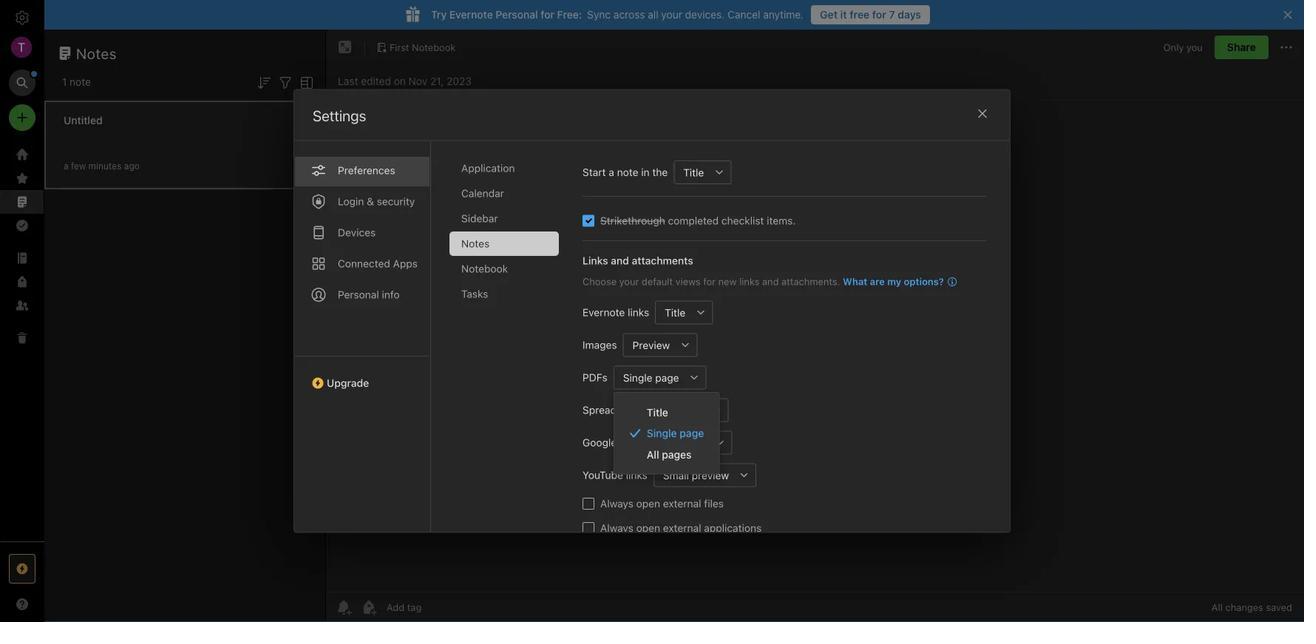 Task type: locate. For each thing, give the bounding box(es) containing it.
1 horizontal spatial page
[[680, 427, 704, 439]]

calendar tab
[[450, 181, 559, 205]]

security
[[377, 195, 415, 207]]

external up always open external applications
[[663, 497, 702, 509]]

it
[[841, 9, 848, 21]]

notebook inside tab
[[462, 262, 508, 274]]

notebook up tasks
[[462, 262, 508, 274]]

pages
[[662, 448, 692, 460]]

login
[[338, 195, 364, 207]]

external
[[663, 497, 702, 509], [663, 522, 702, 534]]

0 vertical spatial all
[[647, 448, 660, 460]]

title right the
[[684, 166, 704, 178]]

Note Editor text field
[[326, 101, 1305, 592]]

note left in
[[617, 166, 639, 178]]

for left 7
[[873, 9, 887, 21]]

0 horizontal spatial a
[[64, 161, 69, 171]]

page down preview field
[[656, 371, 679, 383]]

attachments
[[632, 254, 694, 266]]

tab list containing application
[[450, 156, 571, 532]]

title for start a note in the
[[684, 166, 704, 178]]

1 vertical spatial your
[[620, 276, 639, 287]]

21,
[[430, 75, 444, 87]]

1 horizontal spatial tab list
[[450, 156, 571, 532]]

0 horizontal spatial your
[[620, 276, 639, 287]]

0 vertical spatial note
[[70, 76, 91, 88]]

Choose default view option for Spreadsheets field
[[655, 398, 729, 422]]

evernote
[[450, 9, 493, 21], [583, 306, 625, 318]]

1 vertical spatial notes
[[462, 237, 490, 249]]

tasks tab
[[450, 281, 559, 306]]

1 vertical spatial single page
[[647, 427, 704, 439]]

single page down the preview
[[623, 371, 679, 383]]

single up all pages "link"
[[647, 427, 677, 439]]

0 vertical spatial your
[[662, 9, 683, 21]]

get it free for 7 days button
[[812, 5, 931, 24]]

notes up 1 note
[[76, 44, 117, 62]]

0 horizontal spatial and
[[611, 254, 629, 266]]

all inside "link"
[[647, 448, 660, 460]]

all inside note window element
[[1212, 602, 1224, 613]]

for
[[541, 9, 555, 21], [873, 9, 887, 21], [704, 276, 716, 287]]

settings image
[[13, 9, 31, 27]]

and left attachments.
[[763, 276, 779, 287]]

Choose default view option for Google Drive links field
[[675, 431, 733, 454]]

7
[[890, 9, 896, 21]]

few
[[71, 161, 86, 171]]

links
[[740, 276, 760, 287], [628, 306, 650, 318], [647, 436, 669, 448], [626, 469, 648, 481]]

evernote down choose
[[583, 306, 625, 318]]

0 horizontal spatial page
[[656, 371, 679, 383]]

views
[[676, 276, 701, 287]]

open up always open external applications
[[637, 497, 661, 509]]

a
[[64, 161, 69, 171], [609, 166, 615, 178]]

tab list for start a note in the
[[450, 156, 571, 532]]

preview
[[633, 339, 670, 351]]

1 horizontal spatial notebook
[[462, 262, 508, 274]]

your right all
[[662, 9, 683, 21]]

title button right the
[[674, 160, 708, 184]]

single page
[[623, 371, 679, 383], [647, 427, 704, 439]]

start
[[583, 166, 606, 178]]

dropdown list menu
[[615, 402, 719, 465]]

page
[[656, 371, 679, 383], [680, 427, 704, 439]]

&
[[367, 195, 374, 207]]

personal left 'free:'
[[496, 9, 538, 21]]

application
[[462, 162, 515, 174]]

a few minutes ago
[[64, 161, 140, 171]]

share
[[1228, 41, 1257, 53]]

2 external from the top
[[663, 522, 702, 534]]

notes down 'sidebar'
[[462, 237, 490, 249]]

0 vertical spatial title
[[684, 166, 704, 178]]

for left new
[[704, 276, 716, 287]]

always right always open external applications 'checkbox'
[[601, 522, 634, 534]]

free:
[[558, 9, 582, 21]]

title down views
[[665, 306, 686, 318]]

1 external from the top
[[663, 497, 702, 509]]

1 horizontal spatial notes
[[462, 237, 490, 249]]

and right links
[[611, 254, 629, 266]]

attachments.
[[782, 276, 841, 287]]

all for all pages
[[647, 448, 660, 460]]

single page link
[[615, 423, 719, 444]]

title up single page link
[[647, 406, 669, 418]]

your
[[662, 9, 683, 21], [620, 276, 639, 287]]

1 vertical spatial personal
[[338, 288, 379, 300]]

saved
[[1267, 602, 1293, 613]]

1 vertical spatial evernote
[[583, 306, 625, 318]]

add tag image
[[360, 598, 378, 616]]

1 always from the top
[[601, 497, 634, 509]]

notebook down try
[[412, 41, 456, 53]]

all
[[647, 448, 660, 460], [1212, 602, 1224, 613]]

single page inside button
[[623, 371, 679, 383]]

for left 'free:'
[[541, 9, 555, 21]]

note right 1
[[70, 76, 91, 88]]

title button for evernote links
[[656, 300, 690, 324]]

note
[[70, 76, 91, 88], [617, 166, 639, 178]]

all for all changes saved
[[1212, 602, 1224, 613]]

1 vertical spatial always
[[601, 522, 634, 534]]

images
[[583, 338, 617, 351]]

0 vertical spatial title button
[[674, 160, 708, 184]]

1 horizontal spatial your
[[662, 9, 683, 21]]

1 open from the top
[[637, 497, 661, 509]]

personal down connected
[[338, 288, 379, 300]]

connected apps
[[338, 257, 418, 269]]

all pages
[[647, 448, 692, 460]]

title button down default
[[656, 300, 690, 324]]

single page inside dropdown list menu
[[647, 427, 704, 439]]

always open external files
[[601, 497, 724, 509]]

for inside button
[[873, 9, 887, 21]]

0 horizontal spatial tab list
[[294, 141, 431, 532]]

tab list
[[294, 141, 431, 532], [450, 156, 571, 532]]

page inside dropdown list menu
[[680, 427, 704, 439]]

external down always open external files
[[663, 522, 702, 534]]

notebook
[[412, 41, 456, 53], [462, 262, 508, 274]]

1 vertical spatial title button
[[656, 300, 690, 324]]

checklist
[[722, 214, 764, 226]]

0 vertical spatial single page
[[623, 371, 679, 383]]

tab list containing preferences
[[294, 141, 431, 532]]

0 horizontal spatial for
[[541, 9, 555, 21]]

1 vertical spatial and
[[763, 276, 779, 287]]

single
[[623, 371, 653, 383], [647, 427, 677, 439]]

0 vertical spatial always
[[601, 497, 634, 509]]

2 vertical spatial title
[[647, 406, 669, 418]]

single down preview button
[[623, 371, 653, 383]]

1 horizontal spatial personal
[[496, 9, 538, 21]]

first
[[390, 41, 409, 53]]

title for evernote links
[[665, 306, 686, 318]]

1 vertical spatial all
[[1212, 602, 1224, 613]]

links
[[583, 254, 608, 266]]

Select365 checkbox
[[583, 215, 595, 226]]

2 horizontal spatial for
[[873, 9, 887, 21]]

page inside button
[[656, 371, 679, 383]]

in
[[642, 166, 650, 178]]

your down links and attachments
[[620, 276, 639, 287]]

a right start
[[609, 166, 615, 178]]

0 horizontal spatial evernote
[[450, 9, 493, 21]]

0 vertical spatial single
[[623, 371, 653, 383]]

external for files
[[663, 497, 702, 509]]

tree
[[0, 143, 44, 541]]

all left the changes in the bottom right of the page
[[1212, 602, 1224, 613]]

1 vertical spatial note
[[617, 166, 639, 178]]

1 vertical spatial external
[[663, 522, 702, 534]]

2 open from the top
[[637, 522, 661, 534]]

google drive links
[[583, 436, 669, 448]]

title button for start a note in the
[[674, 160, 708, 184]]

0 vertical spatial page
[[656, 371, 679, 383]]

files
[[704, 497, 724, 509]]

1 horizontal spatial all
[[1212, 602, 1224, 613]]

notes
[[76, 44, 117, 62], [462, 237, 490, 249]]

0 vertical spatial external
[[663, 497, 702, 509]]

Always open external files checkbox
[[583, 497, 595, 509]]

1 vertical spatial page
[[680, 427, 704, 439]]

always right always open external files checkbox
[[601, 497, 634, 509]]

1 horizontal spatial evernote
[[583, 306, 625, 318]]

single page up pages
[[647, 427, 704, 439]]

0 vertical spatial notebook
[[412, 41, 456, 53]]

0 horizontal spatial notebook
[[412, 41, 456, 53]]

1 vertical spatial open
[[637, 522, 661, 534]]

page down choose default view option for spreadsheets field
[[680, 427, 704, 439]]

default
[[642, 276, 673, 287]]

all left pages
[[647, 448, 660, 460]]

personal
[[496, 9, 538, 21], [338, 288, 379, 300]]

pdfs
[[583, 371, 608, 383]]

0 horizontal spatial all
[[647, 448, 660, 460]]

sidebar tab
[[450, 206, 559, 230]]

a left the few
[[64, 161, 69, 171]]

my
[[888, 276, 902, 287]]

for for 7
[[873, 9, 887, 21]]

1 vertical spatial single
[[647, 427, 677, 439]]

strikethrough completed checklist items.
[[601, 214, 796, 226]]

1 vertical spatial title
[[665, 306, 686, 318]]

evernote links
[[583, 306, 650, 318]]

notes tab
[[450, 231, 559, 256]]

0 vertical spatial personal
[[496, 9, 538, 21]]

completed
[[668, 214, 719, 226]]

links and attachments
[[583, 254, 694, 266]]

the
[[653, 166, 668, 178]]

0 vertical spatial notes
[[76, 44, 117, 62]]

1 vertical spatial notebook
[[462, 262, 508, 274]]

2 always from the top
[[601, 522, 634, 534]]

evernote right try
[[450, 9, 493, 21]]

title button
[[674, 160, 708, 184], [656, 300, 690, 324]]

0 vertical spatial open
[[637, 497, 661, 509]]

0 horizontal spatial note
[[70, 76, 91, 88]]

0 vertical spatial evernote
[[450, 9, 493, 21]]

open down always open external files
[[637, 522, 661, 534]]

Choose default view option for YouTube links field
[[654, 463, 757, 487]]

only you
[[1164, 42, 1203, 53]]

title
[[684, 166, 704, 178], [665, 306, 686, 318], [647, 406, 669, 418]]



Task type: vqa. For each thing, say whether or not it's contained in the screenshot.
applications external
yes



Task type: describe. For each thing, give the bounding box(es) containing it.
title link
[[615, 402, 719, 423]]

ago
[[124, 161, 140, 171]]

you
[[1187, 42, 1203, 53]]

preferences
[[338, 164, 395, 176]]

add a reminder image
[[335, 598, 353, 616]]

devices
[[338, 226, 376, 238]]

only
[[1164, 42, 1185, 53]]

are
[[870, 276, 885, 287]]

first notebook button
[[371, 37, 461, 58]]

2023
[[447, 75, 472, 87]]

google
[[583, 436, 617, 448]]

notebook tab
[[450, 256, 559, 281]]

youtube links
[[583, 469, 648, 481]]

1
[[62, 76, 67, 88]]

0 horizontal spatial notes
[[76, 44, 117, 62]]

Choose default view option for Evernote links field
[[656, 300, 713, 324]]

Start a new note in the body or title. field
[[674, 160, 732, 184]]

expand note image
[[337, 38, 354, 56]]

title inside dropdown list menu
[[647, 406, 669, 418]]

upgrade
[[327, 377, 369, 389]]

home image
[[13, 146, 31, 163]]

notebook inside button
[[412, 41, 456, 53]]

Always open external applications checkbox
[[583, 522, 595, 534]]

nov
[[409, 75, 428, 87]]

try evernote personal for free: sync across all your devices. cancel anytime.
[[431, 9, 804, 21]]

spreadsheets
[[583, 404, 649, 416]]

connected
[[338, 257, 390, 269]]

free
[[850, 9, 870, 21]]

personal info
[[338, 288, 400, 300]]

notes inside tab
[[462, 237, 490, 249]]

small
[[663, 469, 689, 481]]

Choose default view option for Images field
[[623, 333, 698, 357]]

untitled
[[64, 114, 103, 126]]

for for free:
[[541, 9, 555, 21]]

single page button
[[614, 365, 683, 389]]

try
[[431, 9, 447, 21]]

open for always open external applications
[[637, 522, 661, 534]]

applications
[[704, 522, 762, 534]]

cancel
[[728, 9, 761, 21]]

options?
[[904, 276, 945, 287]]

always for always open external files
[[601, 497, 634, 509]]

share button
[[1215, 36, 1269, 59]]

open for always open external files
[[637, 497, 661, 509]]

get
[[820, 9, 838, 21]]

0 vertical spatial and
[[611, 254, 629, 266]]

1 horizontal spatial note
[[617, 166, 639, 178]]

days
[[898, 9, 922, 21]]

note window element
[[326, 30, 1305, 622]]

preview
[[692, 469, 729, 481]]

choose your default views for new links and attachments.
[[583, 276, 841, 287]]

tab list for application
[[294, 141, 431, 532]]

single inside dropdown list menu
[[647, 427, 677, 439]]

1 horizontal spatial for
[[704, 276, 716, 287]]

small preview button
[[654, 463, 733, 487]]

all changes saved
[[1212, 602, 1293, 613]]

1 horizontal spatial and
[[763, 276, 779, 287]]

settings
[[313, 107, 366, 124]]

1 note
[[62, 76, 91, 88]]

last
[[338, 75, 358, 87]]

upgrade image
[[13, 560, 31, 578]]

tasks
[[462, 287, 489, 300]]

login & security
[[338, 195, 415, 207]]

changes
[[1226, 602, 1264, 613]]

sidebar
[[462, 212, 498, 224]]

minutes
[[88, 161, 122, 171]]

0 horizontal spatial personal
[[338, 288, 379, 300]]

sync
[[587, 9, 611, 21]]

external for applications
[[663, 522, 702, 534]]

Choose default view option for PDFs field
[[614, 365, 707, 389]]

devices.
[[685, 9, 725, 21]]

application tab
[[450, 156, 559, 180]]

across
[[614, 9, 645, 21]]

choose
[[583, 276, 617, 287]]

single inside button
[[623, 371, 653, 383]]

youtube
[[583, 469, 624, 481]]

preview button
[[623, 333, 674, 357]]

always for always open external applications
[[601, 522, 634, 534]]

all
[[648, 9, 659, 21]]

apps
[[393, 257, 418, 269]]

start a note in the
[[583, 166, 668, 178]]

get it free for 7 days
[[820, 9, 922, 21]]

first notebook
[[390, 41, 456, 53]]

1 horizontal spatial a
[[609, 166, 615, 178]]

small preview
[[663, 469, 729, 481]]

always open external applications
[[601, 522, 762, 534]]

new
[[719, 276, 737, 287]]

info
[[382, 288, 400, 300]]

on
[[394, 75, 406, 87]]

upgrade button
[[294, 355, 431, 395]]

drive
[[620, 436, 645, 448]]

items.
[[767, 214, 796, 226]]

what
[[843, 276, 868, 287]]

strikethrough
[[601, 214, 666, 226]]

all pages link
[[615, 444, 719, 465]]

edited
[[361, 75, 391, 87]]

close image
[[974, 105, 992, 122]]



